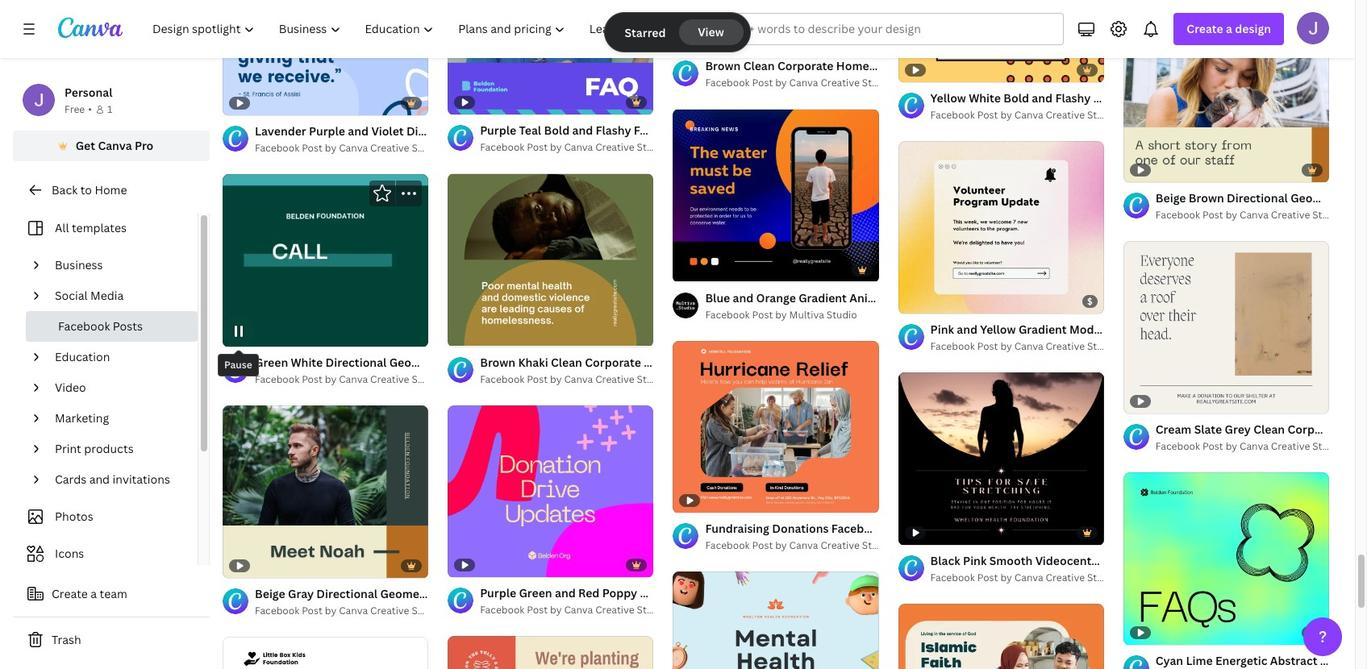 Task type: locate. For each thing, give the bounding box(es) containing it.
0 horizontal spatial a
[[91, 587, 97, 602]]

1 vertical spatial a
[[91, 587, 97, 602]]

1 horizontal spatial beige
[[1156, 191, 1187, 206]]

a for team
[[91, 587, 97, 602]]

invitations
[[113, 472, 170, 487]]

1 horizontal spatial create
[[1187, 21, 1224, 36]]

create a team button
[[13, 579, 210, 611]]

informational inside black pink smooth videocentric informational facebook post facebook post by canva creative studio
[[1109, 554, 1184, 569]]

1 horizontal spatial directional
[[1227, 191, 1288, 206]]

post inside facebook post by multiva studio 'link'
[[752, 308, 773, 322]]

flashy inside yellow white bold and flashy informational facebook post facebook post by canva creative studio
[[1056, 90, 1091, 106]]

facebook post by canva creative studio link
[[706, 75, 893, 91], [931, 107, 1118, 123], [480, 140, 668, 156], [255, 141, 442, 157], [1156, 208, 1344, 224], [931, 339, 1118, 355], [480, 372, 668, 388], [255, 372, 442, 388], [1156, 439, 1344, 455], [706, 538, 893, 555], [931, 571, 1118, 587], [480, 603, 668, 619], [255, 603, 442, 620]]

by
[[776, 76, 787, 90], [1001, 108, 1013, 122], [550, 141, 562, 154], [325, 142, 337, 155], [1226, 208, 1238, 222], [776, 308, 787, 322], [1001, 340, 1013, 354], [550, 372, 562, 386], [325, 373, 337, 387], [1226, 440, 1238, 453], [776, 539, 787, 553], [1001, 571, 1013, 585], [550, 604, 562, 618], [325, 604, 337, 618]]

1 vertical spatial and
[[572, 123, 593, 138]]

directional inside beige brown directional geometric sta facebook post by canva creative studio
[[1227, 191, 1288, 206]]

0 vertical spatial faq
[[634, 123, 657, 138]]

a
[[1227, 21, 1233, 36], [91, 587, 97, 602]]

geometric for sta
[[1291, 191, 1349, 206]]

1 horizontal spatial a
[[1227, 21, 1233, 36]]

and for teal
[[572, 123, 593, 138]]

cards
[[55, 472, 87, 487]]

beige brown directional geometric sta facebook post by canva creative studio
[[1156, 191, 1368, 222]]

0 vertical spatial and
[[1032, 90, 1053, 106]]

0 vertical spatial directional
[[1227, 191, 1288, 206]]

education
[[55, 349, 110, 365]]

1 horizontal spatial bold
[[1004, 90, 1030, 106]]

beige left gray
[[255, 586, 285, 602]]

bold right teal
[[544, 123, 570, 138]]

create inside 'dropdown button'
[[1187, 21, 1224, 36]]

back
[[52, 182, 78, 198]]

cards and invitations link
[[48, 465, 188, 495]]

facebook inside beige brown directional geometric sta facebook post by canva creative studio
[[1156, 208, 1201, 222]]

bold inside yellow white bold and flashy informational facebook post facebook post by canva creative studio
[[1004, 90, 1030, 106]]

0 horizontal spatial faq
[[634, 123, 657, 138]]

directional for gray
[[317, 586, 378, 602]]

by inside black pink smooth videocentric informational facebook post facebook post by canva creative studio
[[1001, 571, 1013, 585]]

0 vertical spatial a
[[1227, 21, 1233, 36]]

directional for brown
[[1227, 191, 1288, 206]]

0 vertical spatial geometric
[[1291, 191, 1349, 206]]

create down icons
[[52, 587, 88, 602]]

back to home
[[52, 182, 127, 198]]

creative
[[821, 76, 860, 90], [1046, 108, 1085, 122], [596, 141, 635, 154], [370, 142, 409, 155], [1272, 208, 1311, 222], [1046, 340, 1085, 354], [596, 372, 635, 386], [370, 373, 409, 387], [1272, 440, 1311, 453], [821, 539, 860, 553], [1046, 571, 1085, 585], [596, 604, 635, 618], [370, 604, 409, 618]]

directional
[[1227, 191, 1288, 206], [317, 586, 378, 602]]

studio
[[862, 76, 893, 90], [1088, 108, 1118, 122], [637, 141, 668, 154], [412, 142, 442, 155], [1313, 208, 1344, 222], [827, 308, 858, 322], [1088, 340, 1118, 354], [637, 372, 668, 386], [412, 373, 442, 387], [1313, 440, 1344, 453], [862, 539, 893, 553], [1088, 571, 1118, 585], [637, 604, 668, 618], [412, 604, 442, 618]]

faq inside purple teal bold and flashy faq facebook post facebook post by canva creative studio
[[634, 123, 657, 138]]

business link
[[48, 250, 188, 281]]

create
[[1187, 21, 1224, 36], [52, 587, 88, 602]]

get canva pro
[[76, 138, 154, 153]]

beige inside "beige gray directional geometric statement facebook post facebook post by canva creative studio"
[[255, 586, 285, 602]]

icons
[[55, 546, 84, 562]]

0 horizontal spatial and
[[89, 472, 110, 487]]

canva
[[790, 76, 819, 90], [1015, 108, 1044, 122], [98, 138, 132, 153], [564, 141, 593, 154], [339, 142, 368, 155], [1240, 208, 1269, 222], [1015, 340, 1044, 354], [564, 372, 593, 386], [339, 373, 368, 387], [1240, 440, 1269, 453], [790, 539, 819, 553], [1015, 571, 1044, 585], [564, 604, 593, 618], [339, 604, 368, 618]]

1 vertical spatial beige
[[255, 586, 285, 602]]

facebook post by multiva studio link
[[706, 307, 879, 323]]

1 horizontal spatial and
[[572, 123, 593, 138]]

free •
[[65, 102, 92, 116]]

creative inside black pink smooth videocentric informational facebook post facebook post by canva creative studio
[[1046, 571, 1085, 585]]

flashy inside purple teal bold and flashy faq facebook post facebook post by canva creative studio
[[596, 123, 631, 138]]

back to home link
[[13, 174, 210, 207]]

canva inside button
[[98, 138, 132, 153]]

creative inside beige brown directional geometric sta facebook post by canva creative studio
[[1272, 208, 1311, 222]]

post
[[752, 76, 773, 90], [1227, 90, 1252, 106], [978, 108, 999, 122], [715, 123, 739, 138], [527, 141, 548, 154], [302, 142, 323, 155], [1203, 208, 1224, 222], [752, 308, 773, 322], [978, 340, 999, 354], [527, 372, 548, 386], [302, 373, 323, 387], [1203, 440, 1224, 453], [752, 539, 773, 553], [1242, 554, 1267, 569], [978, 571, 999, 585], [557, 586, 582, 602], [527, 604, 548, 618], [302, 604, 323, 618]]

directional inside "beige gray directional geometric statement facebook post facebook post by canva creative studio"
[[317, 586, 378, 602]]

and inside purple teal bold and flashy faq facebook post facebook post by canva creative studio
[[572, 123, 593, 138]]

education link
[[48, 342, 188, 373]]

None search field
[[687, 13, 1065, 45]]

a inside 'dropdown button'
[[1227, 21, 1233, 36]]

facebook inside 'link'
[[706, 308, 750, 322]]

Search search field
[[719, 14, 1054, 44]]

creative inside "beige gray directional geometric statement facebook post facebook post by canva creative studio"
[[370, 604, 409, 618]]

and for white
[[1032, 90, 1053, 106]]

directional right brown
[[1227, 191, 1288, 206]]

0 horizontal spatial directional
[[317, 586, 378, 602]]

0 vertical spatial flashy
[[1056, 90, 1091, 106]]

pink
[[963, 554, 987, 569]]

cyan lime energetic abstract faq face
[[1156, 653, 1368, 669]]

post inside beige brown directional geometric sta facebook post by canva creative studio
[[1203, 208, 1224, 222]]

1 vertical spatial faq
[[1321, 653, 1343, 669]]

and
[[1032, 90, 1053, 106], [572, 123, 593, 138], [89, 472, 110, 487]]

bold right white
[[1004, 90, 1030, 106]]

0 horizontal spatial geometric
[[380, 586, 438, 602]]

a left design
[[1227, 21, 1233, 36]]

facebook
[[706, 76, 750, 90], [1172, 90, 1225, 106], [931, 108, 975, 122], [659, 123, 712, 138], [480, 141, 525, 154], [255, 142, 300, 155], [1156, 208, 1201, 222], [706, 308, 750, 322], [58, 319, 110, 334], [931, 340, 975, 354], [480, 372, 525, 386], [255, 373, 300, 387], [1156, 440, 1201, 453], [706, 539, 750, 553], [1187, 554, 1240, 569], [931, 571, 975, 585], [502, 586, 554, 602], [480, 604, 525, 618], [255, 604, 300, 618]]

and right teal
[[572, 123, 593, 138]]

0 horizontal spatial flashy
[[596, 123, 631, 138]]

all templates link
[[23, 213, 188, 244]]

purple teal bold and flashy faq facebook post facebook post by canva creative studio
[[480, 123, 739, 154]]

1 vertical spatial informational
[[1109, 554, 1184, 569]]

1 horizontal spatial faq
[[1321, 653, 1343, 669]]

0 vertical spatial informational
[[1094, 90, 1169, 106]]

studio inside purple teal bold and flashy faq facebook post facebook post by canva creative studio
[[637, 141, 668, 154]]

flashy for informational
[[1056, 90, 1091, 106]]

0 horizontal spatial bold
[[544, 123, 570, 138]]

0 vertical spatial bold
[[1004, 90, 1030, 106]]

beige brown directional geometric sta link
[[1156, 190, 1368, 208]]

bold for teal
[[544, 123, 570, 138]]

team
[[100, 587, 127, 602]]

a left team
[[91, 587, 97, 602]]

informational inside yellow white bold and flashy informational facebook post facebook post by canva creative studio
[[1094, 90, 1169, 106]]

faq
[[634, 123, 657, 138], [1321, 653, 1343, 669]]

status
[[606, 13, 750, 52]]

black pink smooth videocentric informational facebook post link
[[931, 553, 1267, 571]]

1 vertical spatial create
[[52, 587, 88, 602]]

videocentric
[[1036, 554, 1106, 569]]

social media link
[[48, 281, 188, 311]]

studio inside yellow white bold and flashy informational facebook post facebook post by canva creative studio
[[1088, 108, 1118, 122]]

studio inside "beige gray directional geometric statement facebook post facebook post by canva creative studio"
[[412, 604, 442, 618]]

by inside beige brown directional geometric sta facebook post by canva creative studio
[[1226, 208, 1238, 222]]

informational
[[1094, 90, 1169, 106], [1109, 554, 1184, 569]]

social
[[55, 288, 88, 303]]

1 vertical spatial geometric
[[380, 586, 438, 602]]

brown khaki clean corporate  homeless awareness education homelessness facebook post image
[[448, 174, 654, 346]]

beige inside beige brown directional geometric sta facebook post by canva creative studio
[[1156, 191, 1187, 206]]

facebook post by multiva studio
[[706, 308, 858, 322]]

create left design
[[1187, 21, 1224, 36]]

beige
[[1156, 191, 1187, 206], [255, 586, 285, 602]]

1 horizontal spatial flashy
[[1056, 90, 1091, 106]]

1 horizontal spatial geometric
[[1291, 191, 1349, 206]]

geometric left sta
[[1291, 191, 1349, 206]]

and inside yellow white bold and flashy informational facebook post facebook post by canva creative studio
[[1032, 90, 1053, 106]]

0 vertical spatial beige
[[1156, 191, 1187, 206]]

beige gray directional geometric statement facebook post facebook post by canva creative studio
[[255, 586, 582, 618]]

bold inside purple teal bold and flashy faq facebook post facebook post by canva creative studio
[[544, 123, 570, 138]]

directional right gray
[[317, 586, 378, 602]]

trash link
[[13, 625, 210, 657]]

2 horizontal spatial and
[[1032, 90, 1053, 106]]

1 vertical spatial directional
[[317, 586, 378, 602]]

facebook post by canva creative studio
[[706, 76, 893, 90], [255, 142, 442, 155], [931, 340, 1118, 354], [480, 372, 668, 386], [255, 373, 442, 387], [1156, 440, 1344, 453], [706, 539, 893, 553], [480, 604, 668, 618]]

pink and yellow gradient modern elegant charity update animated facebook post image
[[899, 141, 1104, 314]]

a inside button
[[91, 587, 97, 602]]

yellow white bold and flashy informational facebook post facebook post by canva creative studio
[[931, 90, 1252, 122]]

all templates
[[55, 220, 127, 236]]

geometric inside "beige gray directional geometric statement facebook post facebook post by canva creative studio"
[[380, 586, 438, 602]]

geometric
[[1291, 191, 1349, 206], [380, 586, 438, 602]]

canva inside "beige gray directional geometric statement facebook post facebook post by canva creative studio"
[[339, 604, 368, 618]]

video
[[55, 380, 86, 395]]

and right 'cards'
[[89, 472, 110, 487]]

templates
[[72, 220, 127, 236]]

0 horizontal spatial create
[[52, 587, 88, 602]]

teal
[[519, 123, 541, 138]]

starred
[[625, 25, 666, 40]]

social media
[[55, 288, 124, 303]]

beige left brown
[[1156, 191, 1187, 206]]

0 horizontal spatial beige
[[255, 586, 285, 602]]

1 vertical spatial flashy
[[596, 123, 631, 138]]

0 vertical spatial create
[[1187, 21, 1224, 36]]

print products
[[55, 441, 134, 457]]

flashy
[[1056, 90, 1091, 106], [596, 123, 631, 138]]

energetic
[[1216, 653, 1268, 669]]

and right white
[[1032, 90, 1053, 106]]

geometric inside beige brown directional geometric sta facebook post by canva creative studio
[[1291, 191, 1349, 206]]

1 vertical spatial bold
[[544, 123, 570, 138]]

lime
[[1186, 653, 1213, 669]]

create inside button
[[52, 587, 88, 602]]

studio inside facebook post by multiva studio 'link'
[[827, 308, 858, 322]]

products
[[84, 441, 134, 457]]

geometric left statement
[[380, 586, 438, 602]]

create for create a design
[[1187, 21, 1224, 36]]

photos link
[[23, 502, 188, 533]]

personal
[[65, 85, 112, 100]]



Task type: describe. For each thing, give the bounding box(es) containing it.
marketing
[[55, 411, 109, 426]]

business
[[55, 257, 103, 273]]

canva inside purple teal bold and flashy faq facebook post facebook post by canva creative studio
[[564, 141, 593, 154]]

smooth
[[990, 554, 1033, 569]]

get canva pro button
[[13, 131, 210, 161]]

pro
[[135, 138, 154, 153]]

pause
[[224, 358, 252, 372]]

blue and orange gradient animated breaking news conserve water facebook post image
[[673, 109, 879, 282]]

statement
[[441, 586, 499, 602]]

black and turquoise griddy big type economy civil society sdg facebook post image
[[223, 638, 429, 670]]

jacob simon image
[[1297, 12, 1330, 44]]

black
[[931, 554, 961, 569]]

video link
[[48, 373, 188, 403]]

face
[[1346, 653, 1368, 669]]

posts
[[113, 319, 143, 334]]

canva inside yellow white bold and flashy informational facebook post facebook post by canva creative studio
[[1015, 108, 1044, 122]]

marketing link
[[48, 403, 188, 434]]

status containing view
[[606, 13, 750, 52]]

by inside purple teal bold and flashy faq facebook post facebook post by canva creative studio
[[550, 141, 562, 154]]

beige for beige brown directional geometric sta
[[1156, 191, 1187, 206]]

design
[[1236, 21, 1272, 36]]

canva inside beige brown directional geometric sta facebook post by canva creative studio
[[1240, 208, 1269, 222]]

beige gray directional geometric statement facebook post link
[[255, 586, 582, 603]]

print
[[55, 441, 81, 457]]

view
[[698, 24, 724, 40]]

cyan
[[1156, 653, 1184, 669]]

•
[[88, 102, 92, 116]]

by inside "beige gray directional geometric statement facebook post facebook post by canva creative studio"
[[325, 604, 337, 618]]

cyan lime energetic abstract faq face link
[[1156, 653, 1368, 670]]

2 vertical spatial and
[[89, 472, 110, 487]]

creative inside yellow white bold and flashy informational facebook post facebook post by canva creative studio
[[1046, 108, 1085, 122]]

beige and orange public and societal benefit facebook post image
[[448, 637, 654, 670]]

flashy for faq
[[596, 123, 631, 138]]

photos
[[55, 509, 93, 524]]

pink orange dark brown dynamic frames generic charity facebook post image
[[899, 605, 1104, 670]]

purple
[[480, 123, 517, 138]]

top level navigation element
[[142, 13, 648, 45]]

a for design
[[1227, 21, 1233, 36]]

bold for white
[[1004, 90, 1030, 106]]

gray
[[288, 586, 314, 602]]

beige for beige gray directional geometric statement facebook post
[[255, 586, 285, 602]]

studio inside beige brown directional geometric sta facebook post by canva creative studio
[[1313, 208, 1344, 222]]

yellow
[[931, 90, 967, 106]]

by inside 'link'
[[776, 308, 787, 322]]

create a design button
[[1174, 13, 1285, 45]]

sta
[[1352, 191, 1368, 206]]

create a design
[[1187, 21, 1272, 36]]

icons link
[[23, 539, 188, 570]]

white
[[969, 90, 1001, 106]]

all
[[55, 220, 69, 236]]

view button
[[679, 19, 744, 45]]

brown
[[1189, 191, 1225, 206]]

to
[[80, 182, 92, 198]]

multiva
[[790, 308, 825, 322]]

print products link
[[48, 434, 188, 465]]

black pink smooth videocentric informational facebook post facebook post by canva creative studio
[[931, 554, 1267, 585]]

get
[[76, 138, 95, 153]]

free
[[65, 102, 85, 116]]

studio inside black pink smooth videocentric informational facebook post facebook post by canva creative studio
[[1088, 571, 1118, 585]]

creative inside purple teal bold and flashy faq facebook post facebook post by canva creative studio
[[596, 141, 635, 154]]

trash
[[52, 633, 81, 648]]

create a team
[[52, 587, 127, 602]]

home
[[95, 182, 127, 198]]

geometric for statement
[[380, 586, 438, 602]]

abstract
[[1271, 653, 1318, 669]]

create for create a team
[[52, 587, 88, 602]]

1
[[107, 102, 112, 116]]

canva inside black pink smooth videocentric informational facebook post facebook post by canva creative studio
[[1015, 571, 1044, 585]]

cards and invitations
[[55, 472, 170, 487]]

purple teal bold and flashy faq facebook post link
[[480, 122, 739, 140]]

facebook posts
[[58, 319, 143, 334]]

$
[[1088, 296, 1093, 308]]

media
[[90, 288, 124, 303]]

by inside yellow white bold and flashy informational facebook post facebook post by canva creative studio
[[1001, 108, 1013, 122]]

yellow white bold and flashy informational facebook post link
[[931, 90, 1252, 107]]



Task type: vqa. For each thing, say whether or not it's contained in the screenshot.
"Pink Orange Dark Brown Dynamic Frames Generic Charity Facebook Post" image
yes



